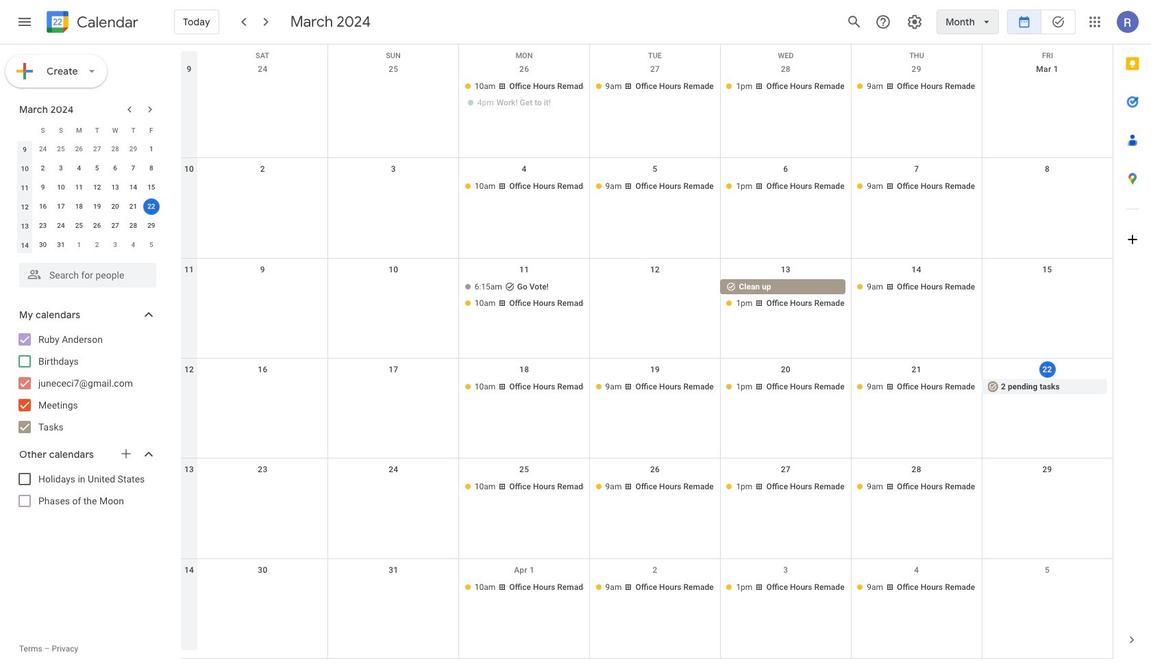 Task type: locate. For each thing, give the bounding box(es) containing it.
calendar element
[[44, 8, 138, 38]]

settings menu image
[[907, 14, 923, 30]]

26 element
[[89, 218, 105, 234]]

19 element
[[89, 199, 105, 215]]

april 2 element
[[89, 237, 105, 254]]

other calendars list
[[3, 469, 170, 513]]

heading
[[74, 14, 138, 30]]

15 element
[[143, 180, 160, 196]]

25 element
[[71, 218, 87, 234]]

row group
[[16, 140, 160, 255]]

29 element
[[143, 218, 160, 234]]

18 element
[[71, 199, 87, 215]]

22, today element
[[143, 199, 160, 215]]

heading inside the calendar element
[[74, 14, 138, 30]]

3 element
[[53, 160, 69, 177]]

column header
[[16, 121, 34, 140]]

column header inside march 2024 grid
[[16, 121, 34, 140]]

main drawer image
[[16, 14, 33, 30]]

february 25 element
[[53, 141, 69, 158]]

add other calendars image
[[119, 447, 133, 461]]

20 element
[[107, 199, 123, 215]]

None search field
[[0, 258, 170, 288]]

9 element
[[35, 180, 51, 196]]

16 element
[[35, 199, 51, 215]]

24 element
[[53, 218, 69, 234]]

5 element
[[89, 160, 105, 177]]

february 24 element
[[35, 141, 51, 158]]

february 26 element
[[71, 141, 87, 158]]

Search for people text field
[[27, 263, 148, 288]]

row
[[181, 45, 1113, 65], [181, 58, 1113, 159], [16, 121, 160, 140], [16, 140, 160, 159], [181, 159, 1113, 259], [16, 159, 160, 178], [16, 178, 160, 197], [16, 197, 160, 217], [16, 217, 160, 236], [16, 236, 160, 255], [181, 259, 1113, 359], [181, 359, 1113, 459], [181, 459, 1113, 560], [181, 560, 1113, 660]]

february 29 element
[[125, 141, 141, 158]]

tab list
[[1113, 45, 1151, 622]]

april 1 element
[[71, 237, 87, 254]]

cell
[[197, 79, 328, 112], [328, 79, 459, 112], [459, 79, 590, 112], [982, 79, 1113, 112], [197, 179, 328, 196], [328, 179, 459, 196], [982, 179, 1113, 196], [142, 197, 160, 217], [197, 279, 328, 312], [328, 279, 459, 312], [459, 279, 590, 312], [590, 279, 720, 312], [720, 279, 851, 312], [982, 279, 1113, 312], [197, 380, 328, 396], [328, 380, 459, 396], [197, 480, 328, 496], [328, 480, 459, 496], [982, 480, 1113, 496], [197, 580, 328, 597], [328, 580, 459, 597], [982, 580, 1113, 597]]

april 5 element
[[143, 237, 160, 254]]

march 2024 grid
[[13, 121, 160, 255]]

grid
[[181, 45, 1113, 660]]

31 element
[[53, 237, 69, 254]]



Task type: vqa. For each thing, say whether or not it's contained in the screenshot.
28 element
yes



Task type: describe. For each thing, give the bounding box(es) containing it.
february 27 element
[[89, 141, 105, 158]]

21 element
[[125, 199, 141, 215]]

1 element
[[143, 141, 160, 158]]

30 element
[[35, 237, 51, 254]]

6 element
[[107, 160, 123, 177]]

13 element
[[107, 180, 123, 196]]

april 3 element
[[107, 237, 123, 254]]

my calendars list
[[3, 329, 170, 439]]

8 element
[[143, 160, 160, 177]]

10 element
[[53, 180, 69, 196]]

4 element
[[71, 160, 87, 177]]

28 element
[[125, 218, 141, 234]]

7 element
[[125, 160, 141, 177]]

17 element
[[53, 199, 69, 215]]

23 element
[[35, 218, 51, 234]]

february 28 element
[[107, 141, 123, 158]]

row group inside march 2024 grid
[[16, 140, 160, 255]]

cell inside march 2024 grid
[[142, 197, 160, 217]]

12 element
[[89, 180, 105, 196]]

april 4 element
[[125, 237, 141, 254]]

2 element
[[35, 160, 51, 177]]

11 element
[[71, 180, 87, 196]]

14 element
[[125, 180, 141, 196]]

27 element
[[107, 218, 123, 234]]



